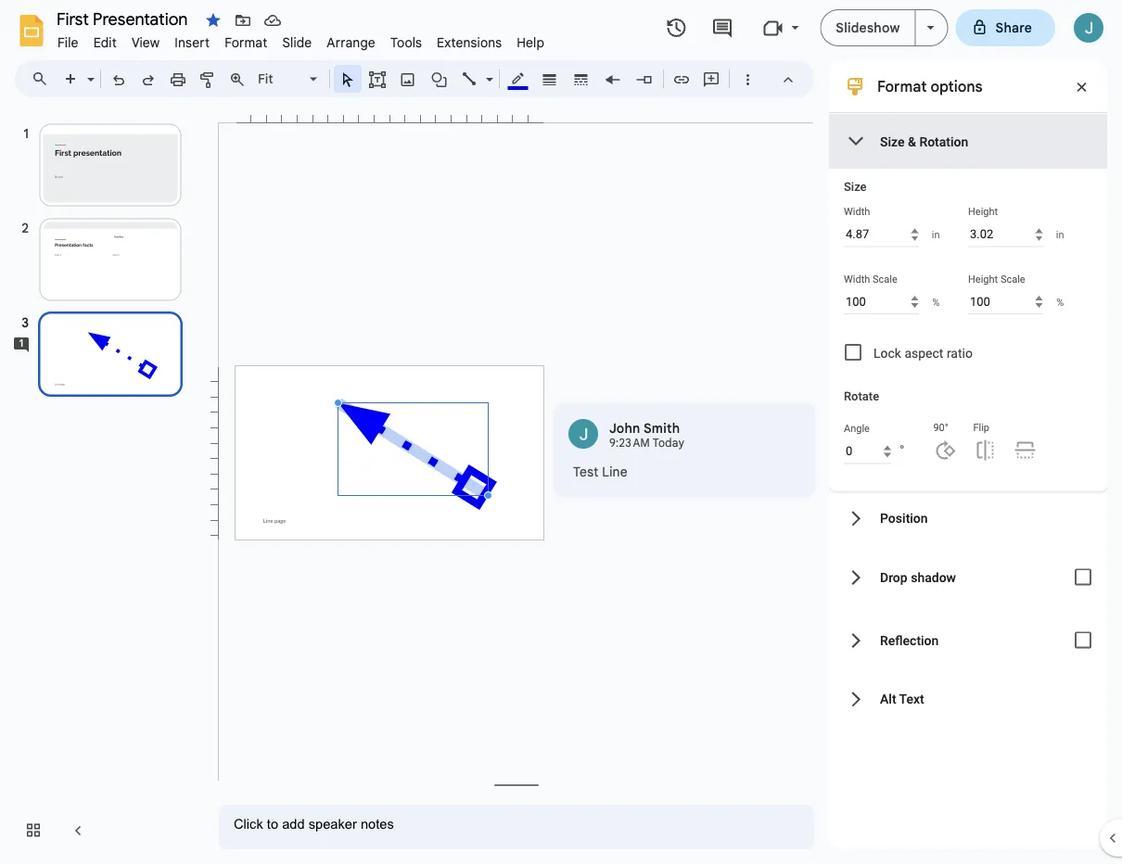 Task type: locate. For each thing, give the bounding box(es) containing it.
drop
[[880, 570, 908, 585]]

height up height scale, measured in percents. value must be between 0.9 and 1943495 text box at right top
[[968, 273, 998, 285]]

test
[[573, 464, 599, 480]]

help menu item
[[509, 32, 552, 53]]

width
[[844, 206, 870, 217], [844, 273, 870, 285]]

in right height, measured in inches. value must be between 0.01 and 58712 text box
[[1056, 229, 1064, 241]]

0 vertical spatial format
[[225, 34, 267, 51]]

menu bar inside menu bar 'banner'
[[50, 24, 552, 55]]

Toggle reflection checkbox
[[1065, 622, 1102, 659]]

in for height
[[1056, 229, 1064, 241]]

2 % from the left
[[1057, 296, 1064, 308]]

insert menu item
[[167, 32, 217, 53]]

2 width from the top
[[844, 273, 870, 285]]

menu bar containing file
[[50, 24, 552, 55]]

width scale
[[844, 273, 898, 285]]

main toolbar
[[55, 65, 762, 93]]

view
[[132, 34, 160, 51]]

slide menu item
[[275, 32, 319, 53]]

format inside "menu item"
[[225, 34, 267, 51]]

0 horizontal spatial size
[[844, 180, 867, 194]]

Angle, measured in degrees. Value must be between 0 and 360 text field
[[844, 439, 891, 464]]

height scale
[[968, 273, 1025, 285]]

1 in from the left
[[932, 229, 940, 241]]

format for format
[[225, 34, 267, 51]]

reflection
[[880, 633, 939, 648]]

insert image image
[[397, 66, 419, 92]]

scale up width scale, measured in percents. value must be between 0.9 and 1205341 text field
[[873, 273, 898, 285]]

width up width, measured in inches. value must be between 0.01 and 58712 text box at the right top
[[844, 206, 870, 217]]

edit menu item
[[86, 32, 124, 53]]

help
[[517, 34, 545, 51]]

position tab
[[829, 491, 1107, 546]]

0 horizontal spatial in
[[932, 229, 940, 241]]

1 vertical spatial width
[[844, 273, 870, 285]]

list inside format options application
[[554, 403, 815, 498]]

2 in from the left
[[1056, 229, 1064, 241]]

arrange menu item
[[319, 32, 383, 53]]

1 horizontal spatial size
[[880, 134, 905, 149]]

%
[[932, 296, 940, 308], [1057, 296, 1064, 308]]

1 % from the left
[[932, 296, 940, 308]]

scale for width scale
[[873, 273, 898, 285]]

format options
[[877, 77, 983, 96]]

extensions menu item
[[430, 32, 509, 53]]

john
[[609, 420, 640, 436]]

0 horizontal spatial format
[[225, 34, 267, 51]]

0 vertical spatial height
[[968, 206, 998, 217]]

presentation options image
[[927, 26, 934, 30]]

list
[[554, 403, 815, 498]]

% for height scale
[[1057, 296, 1064, 308]]

border color: blue image
[[508, 66, 529, 90]]

size & rotation tab
[[829, 114, 1107, 169]]

1 horizontal spatial format
[[877, 77, 927, 96]]

today
[[653, 436, 685, 450]]

2 scale from the left
[[1001, 273, 1025, 285]]

2 height from the top
[[968, 273, 998, 285]]

width up width scale, measured in percents. value must be between 0.9 and 1205341 text field
[[844, 273, 870, 285]]

% right height scale, measured in percents. value must be between 0.9 and 1943495 text box at right top
[[1057, 296, 1064, 308]]

flip
[[973, 422, 990, 434]]

format left options
[[877, 77, 927, 96]]

menu bar banner
[[0, 0, 1122, 864]]

Height, measured in inches. Value must be between 0.01 and 58712 text field
[[968, 222, 1043, 247]]

1 horizontal spatial %
[[1057, 296, 1064, 308]]

ratio
[[947, 345, 973, 361]]

scale
[[873, 273, 898, 285], [1001, 273, 1025, 285]]

rotate
[[844, 390, 879, 403]]

1 width from the top
[[844, 206, 870, 217]]

size & rotation
[[880, 134, 969, 149]]

1 height from the top
[[968, 206, 998, 217]]

1 horizontal spatial in
[[1056, 229, 1064, 241]]

share
[[996, 19, 1032, 36]]

height
[[968, 206, 998, 217], [968, 273, 998, 285]]

line weight list. 24px selected. option
[[539, 66, 561, 92]]

lock
[[874, 345, 901, 361]]

size up width, measured in inches. value must be between 0.01 and 58712 text box at the right top
[[844, 180, 867, 194]]

list containing john smith
[[554, 403, 815, 498]]

0 vertical spatial size
[[880, 134, 905, 149]]

format down star option
[[225, 34, 267, 51]]

format options section
[[829, 60, 1107, 850]]

Star checkbox
[[200, 7, 226, 33]]

0 horizontal spatial scale
[[873, 273, 898, 285]]

% for width scale
[[932, 296, 940, 308]]

in right width, measured in inches. value must be between 0.01 and 58712 text box at the right top
[[932, 229, 940, 241]]

navigation
[[0, 105, 204, 864]]

alt text tab
[[829, 672, 1107, 727]]

size inside tab
[[880, 134, 905, 149]]

% up the aspect
[[932, 296, 940, 308]]

menu bar
[[50, 24, 552, 55]]

new slide with layout image
[[83, 67, 95, 73]]

1 horizontal spatial scale
[[1001, 273, 1025, 285]]

0 horizontal spatial %
[[932, 296, 940, 308]]

1 scale from the left
[[873, 273, 898, 285]]

1 vertical spatial height
[[968, 273, 998, 285]]

lock aspect ratio
[[874, 345, 973, 361]]

&
[[908, 134, 916, 149]]

Lock aspect ratio checkbox
[[845, 344, 862, 361]]

scale up height scale, measured in percents. value must be between 0.9 and 1943495 text box at right top
[[1001, 273, 1025, 285]]

in
[[932, 229, 940, 241], [1056, 229, 1064, 241]]

format options application
[[0, 0, 1122, 864]]

slideshow button
[[820, 9, 916, 46]]

shape image
[[429, 66, 450, 92]]

text
[[899, 692, 924, 707]]

tools menu item
[[383, 32, 430, 53]]

format
[[225, 34, 267, 51], [877, 77, 927, 96]]

1 vertical spatial size
[[844, 180, 867, 194]]

format inside section
[[877, 77, 927, 96]]

aspect
[[905, 345, 944, 361]]

size left &
[[880, 134, 905, 149]]

height up height, measured in inches. value must be between 0.01 and 58712 text box
[[968, 206, 998, 217]]

0 vertical spatial width
[[844, 206, 870, 217]]

1 vertical spatial format
[[877, 77, 927, 96]]

size
[[880, 134, 905, 149], [844, 180, 867, 194]]



Task type: vqa. For each thing, say whether or not it's contained in the screenshot.
Width related to Width
yes



Task type: describe. For each thing, give the bounding box(es) containing it.
90°
[[933, 422, 949, 434]]

9:23 am
[[609, 436, 650, 450]]

share button
[[956, 9, 1055, 46]]

drop shadow
[[880, 570, 956, 585]]

navigation inside format options application
[[0, 105, 204, 864]]

Height Scale, measured in percents. Value must be between 0.9 and 1943495 text field
[[968, 289, 1043, 314]]

Width Scale, measured in percents. Value must be between 0.9 and 1205341 text field
[[844, 289, 919, 314]]

line dash list. line dash: dot selected. option
[[571, 66, 592, 92]]

test line
[[573, 464, 628, 480]]

Rename text field
[[50, 7, 198, 30]]

size for size
[[844, 180, 867, 194]]

tools
[[390, 34, 422, 51]]

alt text
[[880, 692, 924, 707]]

in for width
[[932, 229, 940, 241]]

rotation
[[919, 134, 969, 149]]

reflection tab
[[829, 609, 1107, 672]]

file
[[58, 34, 79, 51]]

john smith 9:23 am today
[[609, 420, 685, 450]]

slideshow
[[836, 19, 900, 36]]

Menus field
[[23, 66, 64, 92]]

format menu item
[[217, 32, 275, 53]]

Toggle shadow checkbox
[[1065, 559, 1102, 596]]

Zoom text field
[[255, 66, 307, 92]]

edit
[[93, 34, 117, 51]]

line end list. arrow style: hollow square selected. option
[[634, 66, 655, 92]]

view menu item
[[124, 32, 167, 53]]

position
[[880, 511, 928, 526]]

line start list. arrow style: filled arrow selected. option
[[602, 66, 624, 92]]

height for height scale
[[968, 273, 998, 285]]

width for width scale
[[844, 273, 870, 285]]

insert
[[175, 34, 210, 51]]

Zoom field
[[252, 66, 326, 93]]

toggle reflection image
[[1065, 622, 1102, 659]]

toggle shadow image
[[1065, 559, 1102, 596]]

width for width
[[844, 206, 870, 217]]

john smith image
[[569, 419, 598, 449]]

arrange
[[327, 34, 376, 51]]

smith
[[644, 420, 680, 436]]

shadow
[[911, 570, 956, 585]]

file menu item
[[50, 32, 86, 53]]

height for height
[[968, 206, 998, 217]]

size for size & rotation
[[880, 134, 905, 149]]

format for format options
[[877, 77, 927, 96]]

options
[[931, 77, 983, 96]]

scale for height scale
[[1001, 273, 1025, 285]]

°
[[900, 442, 905, 459]]

line
[[602, 464, 628, 480]]

slide
[[282, 34, 312, 51]]

Width, measured in inches. Value must be between 0.01 and 58712 text field
[[844, 222, 919, 247]]

drop shadow tab
[[829, 546, 1107, 609]]

angle
[[844, 423, 870, 435]]

extensions
[[437, 34, 502, 51]]

alt
[[880, 692, 896, 707]]



